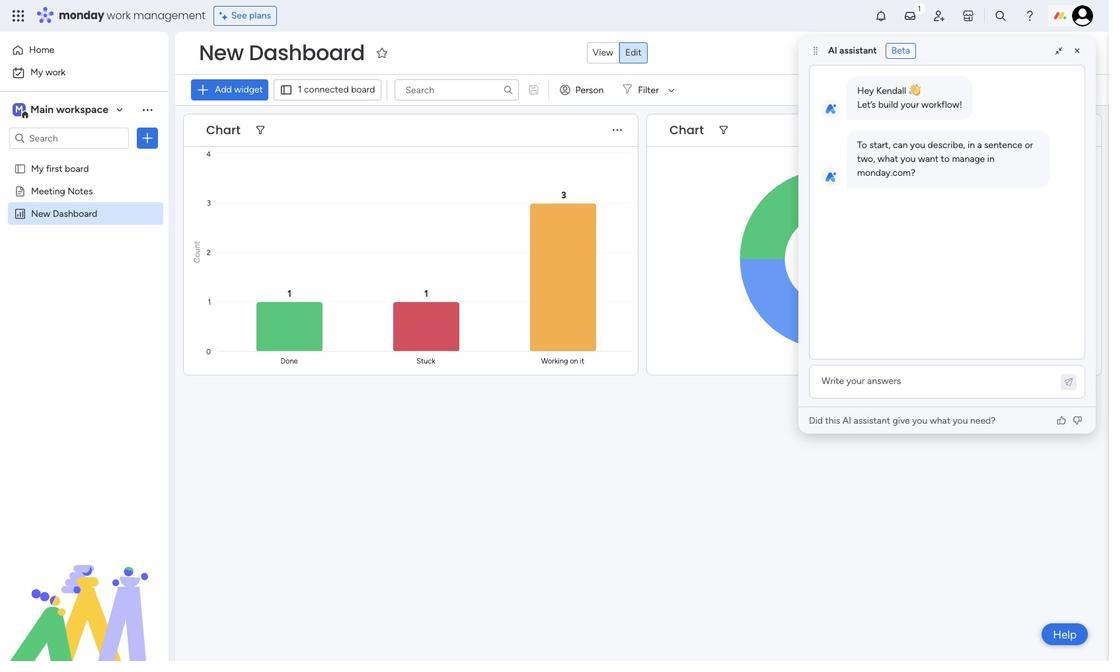 Task type: locate. For each thing, give the bounding box(es) containing it.
1 horizontal spatial new
[[199, 38, 244, 67]]

1 vertical spatial assistant image
[[826, 172, 836, 182]]

m
[[15, 104, 23, 115]]

board right connected on the top left of page
[[351, 84, 375, 95]]

meeting notes
[[31, 185, 93, 196]]

0 horizontal spatial chart
[[206, 122, 241, 138]]

list box
[[0, 154, 169, 403]]

1 chart from the left
[[206, 122, 241, 138]]

1 vertical spatial dashboard
[[53, 208, 97, 219]]

1 vertical spatial my
[[31, 163, 44, 174]]

0 vertical spatial assistant image
[[826, 104, 836, 114]]

0 horizontal spatial board
[[65, 163, 89, 174]]

public board image left the first
[[14, 162, 26, 175]]

0 vertical spatial new dashboard
[[199, 38, 365, 67]]

0 horizontal spatial in
[[968, 140, 975, 151]]

2 chart from the left
[[670, 122, 704, 138]]

2 public board image from the top
[[14, 184, 26, 197]]

help
[[1053, 628, 1077, 641]]

you right give
[[912, 415, 928, 426]]

public board image for my first board
[[14, 162, 26, 175]]

hey kendall 👋 let's build your workflow!
[[858, 85, 963, 110]]

filter
[[638, 84, 659, 96]]

0 vertical spatial my
[[30, 67, 43, 78]]

0 vertical spatial assistant
[[840, 45, 877, 56]]

assistant
[[840, 45, 877, 56], [854, 415, 891, 426]]

in left a
[[968, 140, 975, 151]]

1 vertical spatial public board image
[[14, 184, 26, 197]]

main workspace
[[30, 103, 108, 116]]

2 chart field from the left
[[666, 122, 707, 139]]

board for my first board
[[65, 163, 89, 174]]

new dashboard up 1
[[199, 38, 365, 67]]

options image
[[141, 132, 154, 145]]

view
[[593, 47, 613, 58]]

0 horizontal spatial what
[[878, 153, 899, 165]]

meeting
[[31, 185, 65, 196]]

help image
[[1023, 9, 1037, 22]]

1 vertical spatial work
[[45, 67, 66, 78]]

work for my
[[45, 67, 66, 78]]

board right the first
[[65, 163, 89, 174]]

you
[[910, 140, 926, 151], [901, 153, 916, 165], [912, 415, 928, 426], [953, 415, 968, 426]]

work for monday
[[107, 8, 131, 23]]

in down sentence
[[988, 153, 995, 165]]

build
[[879, 99, 899, 110]]

kendall
[[877, 85, 907, 97]]

public board image
[[14, 162, 26, 175], [14, 184, 26, 197]]

assistant image
[[826, 104, 836, 114], [826, 172, 836, 182]]

1 image
[[914, 1, 926, 16]]

board inside list box
[[65, 163, 89, 174]]

first
[[46, 163, 63, 174]]

1 vertical spatial ai
[[843, 415, 852, 426]]

my inside 'option'
[[30, 67, 43, 78]]

hey
[[858, 85, 874, 97]]

1 vertical spatial in
[[988, 153, 995, 165]]

chart field for more dots icon
[[666, 122, 707, 139]]

new up add on the top left of page
[[199, 38, 244, 67]]

dashboard inside list box
[[53, 208, 97, 219]]

my first board
[[31, 163, 89, 174]]

my down home at the top of page
[[30, 67, 43, 78]]

chart field down arrow down icon
[[666, 122, 707, 139]]

connected
[[304, 84, 349, 95]]

1
[[298, 84, 302, 95]]

my work option
[[8, 62, 161, 83]]

sentence
[[984, 140, 1023, 151]]

0 vertical spatial dashboard
[[249, 38, 365, 67]]

0 vertical spatial in
[[968, 140, 975, 151]]

0 vertical spatial what
[[878, 153, 899, 165]]

see plans
[[231, 10, 271, 21]]

board
[[351, 84, 375, 95], [65, 163, 89, 174]]

Chart field
[[203, 122, 244, 139], [666, 122, 707, 139]]

1 chart field from the left
[[203, 122, 244, 139]]

in
[[968, 140, 975, 151], [988, 153, 995, 165]]

0 horizontal spatial chart field
[[203, 122, 244, 139]]

work right monday
[[107, 8, 131, 23]]

1 horizontal spatial in
[[988, 153, 995, 165]]

manage
[[952, 153, 985, 165]]

workflow!
[[922, 99, 963, 110]]

chart field down add on the top left of page
[[203, 122, 244, 139]]

lottie animation image
[[0, 528, 169, 661]]

0 vertical spatial public board image
[[14, 162, 26, 175]]

add to favorites image
[[376, 46, 389, 59]]

chart down arrow down icon
[[670, 122, 704, 138]]

chart
[[206, 122, 241, 138], [670, 122, 704, 138]]

board for 1 connected board
[[351, 84, 375, 95]]

to
[[858, 140, 867, 151]]

view button
[[587, 42, 619, 63]]

a
[[977, 140, 982, 151]]

1 horizontal spatial new dashboard
[[199, 38, 365, 67]]

1 horizontal spatial chart
[[670, 122, 704, 138]]

ai right this
[[843, 415, 852, 426]]

1 horizontal spatial chart field
[[666, 122, 707, 139]]

1 horizontal spatial board
[[351, 84, 375, 95]]

0 vertical spatial :
[[1074, 249, 1076, 260]]

1 vertical spatial board
[[65, 163, 89, 174]]

what down 'write your answers' text box
[[930, 415, 951, 426]]

dashboard up 1
[[249, 38, 365, 67]]

chart down add on the top left of page
[[206, 122, 241, 138]]

1 horizontal spatial what
[[930, 415, 951, 426]]

work inside 'option'
[[45, 67, 66, 78]]

1 assistant image from the top
[[826, 104, 836, 114]]

filter button
[[617, 79, 680, 100]]

:
[[1074, 249, 1076, 260], [1077, 272, 1079, 283]]

assistant image left monday.com?
[[826, 172, 836, 182]]

Write your answers text field
[[818, 374, 1061, 390]]

1 horizontal spatial dashboard
[[249, 38, 365, 67]]

settings image
[[1078, 83, 1091, 96]]

0 vertical spatial work
[[107, 8, 131, 23]]

dashboard
[[249, 38, 365, 67], [53, 208, 97, 219]]

public board image up public dashboard image
[[14, 184, 26, 197]]

1 horizontal spatial :
[[1077, 272, 1079, 283]]

2
[[1081, 272, 1086, 283]]

see plans button
[[213, 6, 277, 26]]

my work
[[30, 67, 66, 78]]

ai
[[828, 45, 838, 56], [843, 415, 852, 426]]

0 horizontal spatial ai
[[828, 45, 838, 56]]

new dashboard inside list box
[[31, 208, 97, 219]]

workspace selection element
[[13, 102, 110, 119]]

new
[[199, 38, 244, 67], [31, 208, 50, 219]]

my left the first
[[31, 163, 44, 174]]

give
[[893, 415, 910, 426]]

1 vertical spatial new dashboard
[[31, 208, 97, 219]]

0 horizontal spatial dashboard
[[53, 208, 97, 219]]

my
[[30, 67, 43, 78], [31, 163, 44, 174]]

board inside popup button
[[351, 84, 375, 95]]

0 horizontal spatial work
[[45, 67, 66, 78]]

None search field
[[394, 79, 519, 100]]

: left "2"
[[1077, 272, 1079, 283]]

what
[[878, 153, 899, 165], [930, 415, 951, 426]]

ai right ai assistant icon
[[828, 45, 838, 56]]

👋
[[909, 85, 921, 97]]

assistant image left let's
[[826, 104, 836, 114]]

satisfied with the results image
[[1057, 415, 1067, 426]]

assistant left give
[[854, 415, 891, 426]]

list box containing my first board
[[0, 154, 169, 403]]

monday.com?
[[858, 167, 916, 179]]

assistant up hey on the top
[[840, 45, 877, 56]]

home
[[29, 44, 54, 56]]

0 vertical spatial board
[[351, 84, 375, 95]]

edit button
[[619, 42, 648, 63]]

0 vertical spatial ai
[[828, 45, 838, 56]]

: 6 : 2
[[1074, 249, 1086, 283]]

dashboard down the notes at the left top of page
[[53, 208, 97, 219]]

new right public dashboard image
[[31, 208, 50, 219]]

arrow down image
[[664, 82, 680, 98]]

what up monday.com?
[[878, 153, 899, 165]]

option
[[0, 156, 169, 159]]

public dashboard image
[[14, 207, 26, 220]]

1 public board image from the top
[[14, 162, 26, 175]]

home option
[[8, 40, 161, 61]]

0 horizontal spatial new dashboard
[[31, 208, 97, 219]]

0 vertical spatial new
[[199, 38, 244, 67]]

new dashboard
[[199, 38, 365, 67], [31, 208, 97, 219]]

monday marketplace image
[[962, 9, 975, 22]]

work
[[107, 8, 131, 23], [45, 67, 66, 78]]

new dashboard down meeting notes
[[31, 208, 97, 219]]

1 vertical spatial new
[[31, 208, 50, 219]]

edit
[[625, 47, 642, 58]]

0 horizontal spatial :
[[1074, 249, 1076, 260]]

lottie animation element
[[0, 528, 169, 661]]

: left 6
[[1074, 249, 1076, 260]]

dashboard inside banner
[[249, 38, 365, 67]]

did
[[809, 415, 823, 426]]

1 horizontal spatial work
[[107, 8, 131, 23]]

need?
[[971, 415, 996, 426]]

work down home at the top of page
[[45, 67, 66, 78]]



Task type: describe. For each thing, give the bounding box(es) containing it.
1 vertical spatial what
[[930, 415, 951, 426]]

none search field inside new dashboard banner
[[394, 79, 519, 100]]

you down can
[[901, 153, 916, 165]]

1 vertical spatial assistant
[[854, 415, 891, 426]]

add widget
[[215, 84, 263, 95]]

workspace image
[[13, 102, 26, 117]]

ai assistant image
[[809, 44, 822, 58]]

workspace options image
[[141, 103, 154, 116]]

more dots image
[[613, 125, 622, 135]]

home link
[[8, 40, 161, 61]]

you right can
[[910, 140, 926, 151]]

notes
[[68, 185, 93, 196]]

new dashboard banner
[[175, 32, 1109, 106]]

1 horizontal spatial ai
[[843, 415, 852, 426]]

invite members image
[[933, 9, 946, 22]]

you left need?
[[953, 415, 968, 426]]

widget
[[234, 84, 263, 95]]

monday work management
[[59, 8, 205, 23]]

public board image for meeting notes
[[14, 184, 26, 197]]

workspace
[[56, 103, 108, 116]]

new inside banner
[[199, 38, 244, 67]]

help button
[[1042, 623, 1088, 645]]

1 connected board
[[298, 84, 375, 95]]

2 assistant image from the top
[[826, 172, 836, 182]]

0 horizontal spatial new
[[31, 208, 50, 219]]

beta
[[892, 45, 911, 56]]

my work link
[[8, 62, 161, 83]]

can
[[893, 140, 908, 151]]

main
[[30, 103, 54, 116]]

to start, can you describe, in a sentence or two, what you want to manage in monday.com?
[[858, 140, 1034, 179]]

1 vertical spatial :
[[1077, 272, 1079, 283]]

1 connected board button
[[274, 79, 381, 100]]

describe,
[[928, 140, 966, 151]]

ai assistant
[[828, 45, 877, 56]]

plans
[[249, 10, 271, 21]]

unsatisfied with the results image
[[1072, 415, 1083, 426]]

person button
[[554, 79, 612, 100]]

see
[[231, 10, 247, 21]]

search image
[[503, 85, 513, 95]]

select product image
[[12, 9, 25, 22]]

add
[[215, 84, 232, 95]]

did this ai assistant give you what you need?
[[809, 415, 996, 426]]

my for my work
[[30, 67, 43, 78]]

to
[[941, 153, 950, 165]]

Search in workspace field
[[28, 131, 110, 146]]

start,
[[870, 140, 891, 151]]

update feed image
[[904, 9, 917, 22]]

Filter dashboard by text search field
[[394, 79, 519, 100]]

two,
[[858, 153, 876, 165]]

what inside to start, can you describe, in a sentence or two, what you want to manage in monday.com?
[[878, 153, 899, 165]]

more dots image
[[1076, 125, 1086, 135]]

my for my first board
[[31, 163, 44, 174]]

new dashboard inside new dashboard banner
[[199, 38, 365, 67]]

search everything image
[[994, 9, 1008, 22]]

this
[[825, 415, 841, 426]]

notifications image
[[875, 9, 888, 22]]

display modes group
[[587, 42, 648, 63]]

person
[[576, 84, 604, 96]]

kendall parks image
[[1072, 5, 1094, 26]]

or
[[1025, 140, 1034, 151]]

chart field for more dots image
[[203, 122, 244, 139]]

New Dashboard field
[[196, 38, 368, 67]]

monday
[[59, 8, 104, 23]]

6
[[1078, 249, 1083, 260]]

let's
[[858, 99, 876, 110]]

want
[[918, 153, 939, 165]]

chart for more dots icon
[[670, 122, 704, 138]]

chart for more dots image
[[206, 122, 241, 138]]

add widget button
[[191, 79, 268, 100]]

management
[[133, 8, 205, 23]]

your
[[901, 99, 919, 110]]



Task type: vqa. For each thing, say whether or not it's contained in the screenshot.
Status FIELD
no



